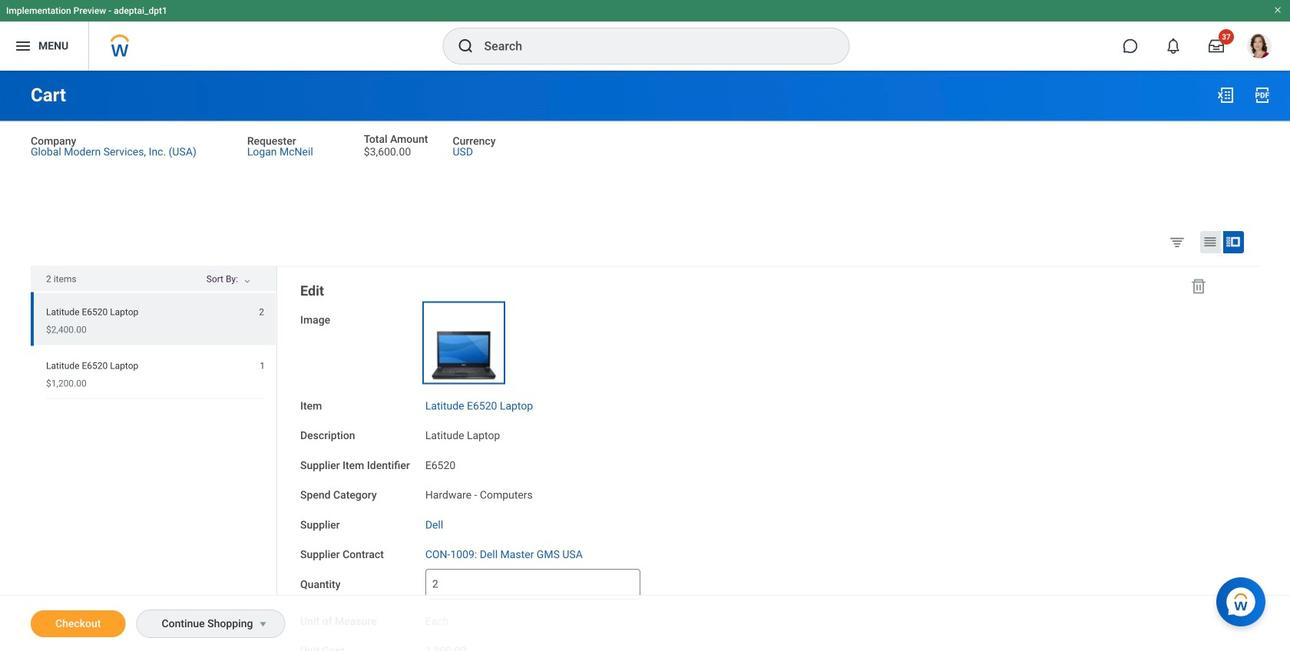 Task type: locate. For each thing, give the bounding box(es) containing it.
chevron down image
[[238, 278, 257, 289]]

select to filter grid data image
[[1169, 234, 1186, 250]]

None text field
[[425, 569, 640, 600]]

banner
[[0, 0, 1290, 71]]

toggle to list detail view image
[[1226, 234, 1241, 249]]

export to excel image
[[1217, 86, 1235, 104]]

option group
[[1166, 231, 1256, 256]]

navigation pane region
[[277, 267, 1227, 651]]

main content
[[0, 71, 1290, 651]]

search image
[[457, 37, 475, 55]]

item list list box
[[31, 292, 276, 399]]

notifications large image
[[1166, 38, 1181, 54]]

region
[[31, 267, 277, 651]]



Task type: describe. For each thing, give the bounding box(es) containing it.
arrow down image
[[257, 275, 275, 285]]

toggle to grid view image
[[1203, 234, 1218, 249]]

delete image
[[1190, 277, 1208, 295]]

Toggle to List Detail view radio
[[1223, 231, 1244, 253]]

justify image
[[14, 37, 32, 55]]

profile logan mcneil image
[[1247, 34, 1272, 62]]

hardware - computers element
[[425, 486, 533, 502]]

Toggle to Grid view radio
[[1200, 231, 1221, 253]]

caret down image
[[254, 618, 272, 631]]

e6520.jpg image
[[425, 304, 502, 381]]

inbox large image
[[1209, 38, 1224, 54]]

none text field inside navigation pane region
[[425, 569, 640, 600]]

view printable version (pdf) image
[[1253, 86, 1272, 104]]

close environment banner image
[[1273, 5, 1283, 15]]

Search Workday  search field
[[484, 29, 818, 63]]



Task type: vqa. For each thing, say whether or not it's contained in the screenshot.
TOTAL SALARY & ALLOWANCES
no



